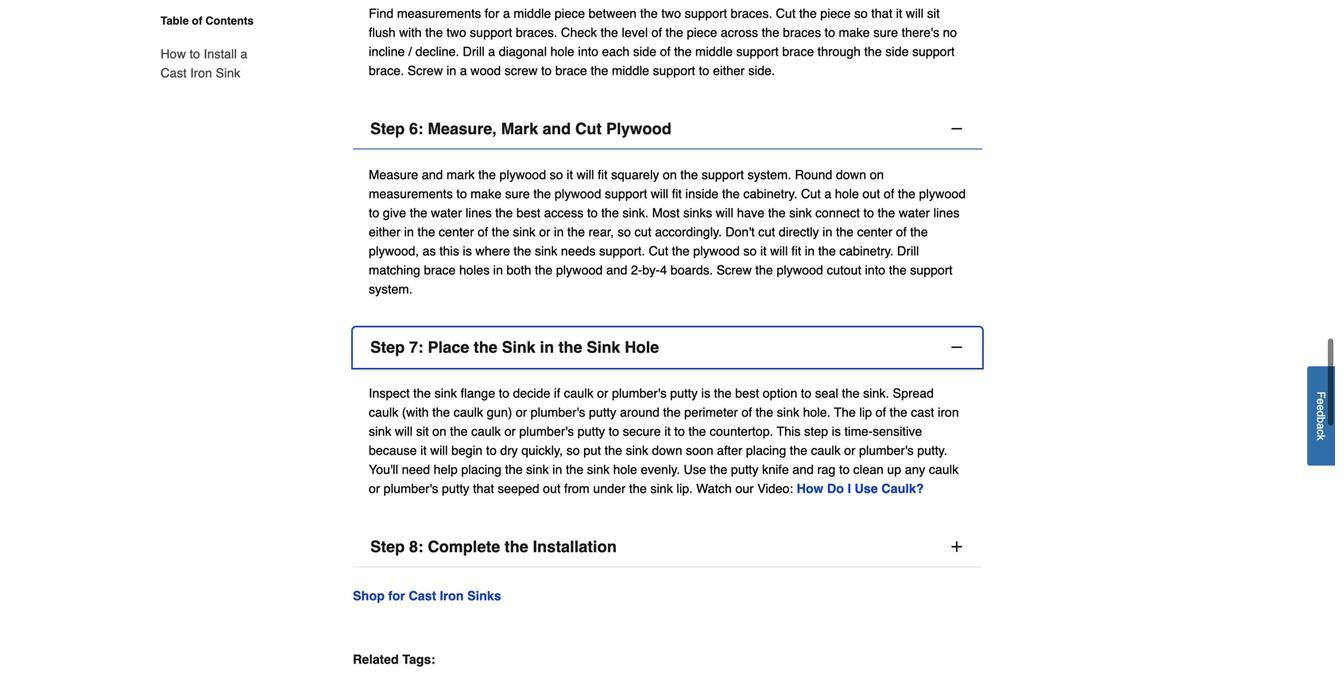 Task type: describe. For each thing, give the bounding box(es) containing it.
minus image for step 7: place the sink in the sink hole
[[949, 340, 965, 355]]

putty left around
[[589, 405, 617, 420]]

how for how do i use caulk?
[[797, 481, 824, 496]]

inspect the sink flange to decide if caulk or plumber's putty is the best option to seal the sink. spread caulk (with the caulk gun) or plumber's putty around the perimeter of the sink hole. the lip of the cast iron sink will sit on the caulk or plumber's putty to secure it to the countertop. this step is time-sensitive because it will begin to dry quickly, so put the sink down soon after placing the caulk or plumber's putty. you'll need help placing the sink in the sink hole evenly. use the putty knife and rag to clean up any caulk or plumber's putty that seeped out from under the sink lip. watch our video:
[[369, 386, 959, 496]]

between
[[589, 6, 637, 21]]

sink. inside inspect the sink flange to decide if caulk or plumber's putty is the best option to seal the sink. spread caulk (with the caulk gun) or plumber's putty around the perimeter of the sink hole. the lip of the cast iron sink will sit on the caulk or plumber's putty to secure it to the countertop. this step is time-sensitive because it will begin to dry quickly, so put the sink down soon after placing the caulk or plumber's putty. you'll need help placing the sink in the sink hole evenly. use the putty knife and rag to clean up any caulk or plumber's putty that seeped out from under the sink lip. watch our video:
[[863, 386, 890, 401]]

that inside find measurements for a middle piece between the two support braces. cut the piece so that it will sit flush with the two support braces. check the level of the piece across the braces to make sure there's no incline / decline. drill a diagonal hole into each side of the middle support brace through the side support brace. screw in a wood screw to brace the middle support to either side.
[[872, 6, 893, 21]]

either inside find measurements for a middle piece between the two support braces. cut the piece so that it will sit flush with the two support braces. check the level of the piece across the braces to make sure there's no incline / decline. drill a diagonal hole into each side of the middle support brace through the side support brace. screw in a wood screw to brace the middle support to either side.
[[713, 63, 745, 78]]

boards.
[[671, 263, 713, 278]]

putty down help
[[442, 481, 470, 496]]

2 e from the top
[[1315, 405, 1328, 411]]

use inside inspect the sink flange to decide if caulk or plumber's putty is the best option to seal the sink. spread caulk (with the caulk gun) or plumber's putty around the perimeter of the sink hole. the lip of the cast iron sink will sit on the caulk or plumber's putty to secure it to the countertop. this step is time-sensitive because it will begin to dry quickly, so put the sink down soon after placing the caulk or plumber's putty. you'll need help placing the sink in the sink hole evenly. use the putty knife and rag to clean up any caulk or plumber's putty that seeped out from under the sink lip. watch our video:
[[684, 462, 707, 477]]

sinks
[[684, 206, 713, 220]]

brace inside measure and mark the plywood so it will fit squarely on the support system. round down on measurements to make sure the plywood support will fit inside the cabinetry. cut a hole out of the plywood to give the water lines the best access to the sink. most sinks will have the sink connect to the water lines either in the center of the sink or in the rear, so cut accordingly. don't cut directly in the center of the plywood, as this is where the sink needs support. cut the plywood so it will fit in the cabinetry. drill matching brace holes in both the plywood and 2-by-4 boards. screw the plywood cutout into the support system.
[[424, 263, 456, 278]]

inspect
[[369, 386, 410, 401]]

sink left flange
[[435, 386, 457, 401]]

hole inside find measurements for a middle piece between the two support braces. cut the piece so that it will sit flush with the two support braces. check the level of the piece across the braces to make sure there's no incline / decline. drill a diagonal hole into each side of the middle support brace through the side support brace. screw in a wood screw to brace the middle support to either side.
[[551, 44, 575, 59]]

1 vertical spatial braces.
[[516, 25, 558, 40]]

or down decide
[[516, 405, 527, 420]]

brace.
[[369, 63, 404, 78]]

into inside find measurements for a middle piece between the two support braces. cut the piece so that it will sit flush with the two support braces. check the level of the piece across the braces to make sure there's no incline / decline. drill a diagonal hole into each side of the middle support brace through the side support brace. screw in a wood screw to brace the middle support to either side.
[[578, 44, 599, 59]]

will up access
[[577, 167, 594, 182]]

a left "wood" at top
[[460, 63, 467, 78]]

i
[[848, 481, 851, 496]]

plywood,
[[369, 244, 419, 258]]

support.
[[599, 244, 645, 258]]

sink down secure
[[626, 443, 649, 458]]

from
[[564, 481, 590, 496]]

do
[[827, 481, 844, 496]]

will up most
[[651, 186, 669, 201]]

minus image for step 6: measure, mark and cut plywood
[[949, 121, 965, 137]]

this
[[440, 244, 459, 258]]

6:
[[409, 120, 423, 138]]

how do i use caulk? link
[[797, 481, 924, 496]]

help
[[434, 462, 458, 477]]

2 horizontal spatial middle
[[696, 44, 733, 59]]

0 horizontal spatial middle
[[514, 6, 551, 21]]

find measurements for a middle piece between the two support braces. cut the piece so that it will sit flush with the two support braces. check the level of the piece across the braces to make sure there's no incline / decline. drill a diagonal hole into each side of the middle support brace through the side support brace. screw in a wood screw to brace the middle support to either side.
[[369, 6, 957, 78]]

will up because on the bottom
[[395, 424, 413, 439]]

with
[[399, 25, 422, 40]]

option
[[763, 386, 798, 401]]

make inside find measurements for a middle piece between the two support braces. cut the piece so that it will sit flush with the two support braces. check the level of the piece across the braces to make sure there's no incline / decline. drill a diagonal hole into each side of the middle support brace through the side support brace. screw in a wood screw to brace the middle support to either side.
[[839, 25, 870, 40]]

1 cut from the left
[[635, 225, 652, 239]]

in inside inspect the sink flange to decide if caulk or plumber's putty is the best option to seal the sink. spread caulk (with the caulk gun) or plumber's putty around the perimeter of the sink hole. the lip of the cast iron sink will sit on the caulk or plumber's putty to secure it to the countertop. this step is time-sensitive because it will begin to dry quickly, so put the sink down soon after placing the caulk or plumber's putty. you'll need help placing the sink in the sink hole evenly. use the putty knife and rag to clean up any caulk or plumber's putty that seeped out from under the sink lip. watch our video:
[[553, 462, 563, 477]]

it down the have
[[761, 244, 767, 258]]

1 horizontal spatial on
[[663, 167, 677, 182]]

drill inside measure and mark the plywood so it will fit squarely on the support system. round down on measurements to make sure the plywood support will fit inside the cabinetry. cut a hole out of the plywood to give the water lines the best access to the sink. most sinks will have the sink connect to the water lines either in the center of the sink or in the rear, so cut accordingly. don't cut directly in the center of the plywood, as this is where the sink needs support. cut the plywood so it will fit in the cabinetry. drill matching brace holes in both the plywood and 2-by-4 boards. screw the plywood cutout into the support system.
[[898, 244, 919, 258]]

or up dry
[[505, 424, 516, 439]]

screw
[[505, 63, 538, 78]]

2 horizontal spatial on
[[870, 167, 884, 182]]

hole inside inspect the sink flange to decide if caulk or plumber's putty is the best option to seal the sink. spread caulk (with the caulk gun) or plumber's putty around the perimeter of the sink hole. the lip of the cast iron sink will sit on the caulk or plumber's putty to secure it to the countertop. this step is time-sensitive because it will begin to dry quickly, so put the sink down soon after placing the caulk or plumber's putty. you'll need help placing the sink in the sink hole evenly. use the putty knife and rag to clean up any caulk or plumber's putty that seeped out from under the sink lip. watch our video:
[[613, 462, 637, 477]]

lip.
[[677, 481, 693, 496]]

sink. inside measure and mark the plywood so it will fit squarely on the support system. round down on measurements to make sure the plywood support will fit inside the cabinetry. cut a hole out of the plywood to give the water lines the best access to the sink. most sinks will have the sink connect to the water lines either in the center of the sink or in the rear, so cut accordingly. don't cut directly in the center of the plywood, as this is where the sink needs support. cut the plywood so it will fit in the cabinetry. drill matching brace holes in both the plywood and 2-by-4 boards. screw the plywood cutout into the support system.
[[623, 206, 649, 220]]

secure
[[623, 424, 661, 439]]

clean
[[854, 462, 884, 477]]

cut up 4 at the left top of the page
[[649, 244, 669, 258]]

in down directly
[[805, 244, 815, 258]]

/
[[408, 44, 412, 59]]

1 horizontal spatial piece
[[687, 25, 717, 40]]

2 cut from the left
[[759, 225, 776, 239]]

caulk down gun) on the left bottom of page
[[471, 424, 501, 439]]

the
[[834, 405, 856, 420]]

put
[[584, 443, 601, 458]]

1 horizontal spatial middle
[[612, 63, 650, 78]]

putty up the our
[[731, 462, 759, 477]]

sensitive
[[873, 424, 923, 439]]

cast inside "how to install a cast iron sink"
[[161, 66, 187, 80]]

shop
[[353, 589, 385, 603]]

knife
[[762, 462, 789, 477]]

2 horizontal spatial sink
[[587, 338, 621, 357]]

contents
[[206, 14, 254, 27]]

in down access
[[554, 225, 564, 239]]

sit inside inspect the sink flange to decide if caulk or plumber's putty is the best option to seal the sink. spread caulk (with the caulk gun) or plumber's putty around the perimeter of the sink hole. the lip of the cast iron sink will sit on the caulk or plumber's putty to secure it to the countertop. this step is time-sensitive because it will begin to dry quickly, so put the sink down soon after placing the caulk or plumber's putty. you'll need help placing the sink in the sink hole evenly. use the putty knife and rag to clean up any caulk or plumber's putty that seeped out from under the sink lip. watch our video:
[[416, 424, 429, 439]]

hole inside measure and mark the plywood so it will fit squarely on the support system. round down on measurements to make sure the plywood support will fit inside the cabinetry. cut a hole out of the plywood to give the water lines the best access to the sink. most sinks will have the sink connect to the water lines either in the center of the sink or in the rear, so cut accordingly. don't cut directly in the center of the plywood, as this is where the sink needs support. cut the plywood so it will fit in the cabinetry. drill matching brace holes in both the plywood and 2-by-4 boards. screw the plywood cutout into the support system.
[[835, 186, 859, 201]]

1 horizontal spatial iron
[[440, 589, 464, 603]]

caulk down inspect
[[369, 405, 399, 420]]

cut down round
[[801, 186, 821, 201]]

caulk?
[[882, 481, 924, 496]]

4
[[660, 263, 667, 278]]

find
[[369, 6, 394, 21]]

(with
[[402, 405, 429, 420]]

plumber's up up
[[859, 443, 914, 458]]

accordingly.
[[655, 225, 722, 239]]

if
[[554, 386, 561, 401]]

sink down put
[[587, 462, 610, 477]]

1 horizontal spatial sink
[[502, 338, 536, 357]]

is inside measure and mark the plywood so it will fit squarely on the support system. round down on measurements to make sure the plywood support will fit inside the cabinetry. cut a hole out of the plywood to give the water lines the best access to the sink. most sinks will have the sink connect to the water lines either in the center of the sink or in the rear, so cut accordingly. don't cut directly in the center of the plywood, as this is where the sink needs support. cut the plywood so it will fit in the cabinetry. drill matching brace holes in both the plywood and 2-by-4 boards. screw the plywood cutout into the support system.
[[463, 244, 472, 258]]

up
[[888, 462, 902, 477]]

step for step 6: measure, mark and cut plywood
[[370, 120, 405, 138]]

matching
[[369, 263, 421, 278]]

1 lines from the left
[[466, 206, 492, 220]]

have
[[737, 206, 765, 220]]

soon
[[686, 443, 714, 458]]

to left seal
[[801, 386, 812, 401]]

no
[[943, 25, 957, 40]]

both
[[507, 263, 532, 278]]

to right rag
[[839, 462, 850, 477]]

table of contents element
[[142, 13, 261, 83]]

down inside measure and mark the plywood so it will fit squarely on the support system. round down on measurements to make sure the plywood support will fit inside the cabinetry. cut a hole out of the plywood to give the water lines the best access to the sink. most sinks will have the sink connect to the water lines either in the center of the sink or in the rear, so cut accordingly. don't cut directly in the center of the plywood, as this is where the sink needs support. cut the plywood so it will fit in the cabinetry. drill matching brace holes in both the plywood and 2-by-4 boards. screw the plywood cutout into the support system.
[[836, 167, 867, 182]]

hole
[[625, 338, 659, 357]]

so up access
[[550, 167, 563, 182]]

cut inside find measurements for a middle piece between the two support braces. cut the piece so that it will sit flush with the two support braces. check the level of the piece across the braces to make sure there's no incline / decline. drill a diagonal hole into each side of the middle support brace through the side support brace. screw in a wood screw to brace the middle support to either side.
[[776, 6, 796, 21]]

rear,
[[589, 225, 614, 239]]

0 horizontal spatial cabinetry.
[[744, 186, 798, 201]]

on inside inspect the sink flange to decide if caulk or plumber's putty is the best option to seal the sink. spread caulk (with the caulk gun) or plumber's putty around the perimeter of the sink hole. the lip of the cast iron sink will sit on the caulk or plumber's putty to secure it to the countertop. this step is time-sensitive because it will begin to dry quickly, so put the sink down soon after placing the caulk or plumber's putty. you'll need help placing the sink in the sink hole evenly. use the putty knife and rag to clean up any caulk or plumber's putty that seeped out from under the sink lip. watch our video:
[[433, 424, 447, 439]]

don't
[[726, 225, 755, 239]]

2 center from the left
[[858, 225, 893, 239]]

cut inside button
[[575, 120, 602, 138]]

2 lines from the left
[[934, 206, 960, 220]]

step 6: measure, mark and cut plywood button
[[353, 109, 983, 150]]

will up help
[[430, 443, 448, 458]]

8:
[[409, 538, 423, 556]]

in down connect on the right
[[823, 225, 833, 239]]

0 vertical spatial two
[[662, 6, 681, 21]]

1 vertical spatial use
[[855, 481, 878, 496]]

or down you'll
[[369, 481, 380, 496]]

it up need
[[421, 443, 427, 458]]

spread
[[893, 386, 934, 401]]

tags:
[[402, 652, 435, 667]]

will down directly
[[771, 244, 788, 258]]

d
[[1315, 411, 1328, 417]]

putty.
[[918, 443, 948, 458]]

0 horizontal spatial two
[[447, 25, 466, 40]]

shop for cast iron sinks link
[[353, 589, 501, 603]]

step for step 7: place the sink in the sink hole
[[370, 338, 405, 357]]

0 vertical spatial brace
[[783, 44, 814, 59]]

to up through
[[825, 25, 836, 40]]

evenly.
[[641, 462, 680, 477]]

how to install a cast iron sink
[[161, 47, 248, 80]]

to left give
[[369, 206, 380, 220]]

after
[[717, 443, 743, 458]]

or inside measure and mark the plywood so it will fit squarely on the support system. round down on measurements to make sure the plywood support will fit inside the cabinetry. cut a hole out of the plywood to give the water lines the best access to the sink. most sinks will have the sink connect to the water lines either in the center of the sink or in the rear, so cut accordingly. don't cut directly in the center of the plywood, as this is where the sink needs support. cut the plywood so it will fit in the cabinetry. drill matching brace holes in both the plywood and 2-by-4 boards. screw the plywood cutout into the support system.
[[539, 225, 551, 239]]

iron
[[938, 405, 959, 420]]

1 horizontal spatial cabinetry.
[[840, 244, 894, 258]]

sink down evenly.
[[651, 481, 673, 496]]

0 vertical spatial system.
[[748, 167, 792, 182]]

flange
[[461, 386, 495, 401]]

f e e d b a c k button
[[1308, 367, 1336, 466]]

and inside inspect the sink flange to decide if caulk or plumber's putty is the best option to seal the sink. spread caulk (with the caulk gun) or plumber's putty around the perimeter of the sink hole. the lip of the cast iron sink will sit on the caulk or plumber's putty to secure it to the countertop. this step is time-sensitive because it will begin to dry quickly, so put the sink down soon after placing the caulk or plumber's putty. you'll need help placing the sink in the sink hole evenly. use the putty knife and rag to clean up any caulk or plumber's putty that seeped out from under the sink lip. watch our video:
[[793, 462, 814, 477]]

2 horizontal spatial is
[[832, 424, 841, 439]]

to up gun) on the left bottom of page
[[499, 386, 510, 401]]

squarely
[[611, 167, 659, 182]]

sinks
[[467, 589, 501, 603]]

that inside inspect the sink flange to decide if caulk or plumber's putty is the best option to seal the sink. spread caulk (with the caulk gun) or plumber's putty around the perimeter of the sink hole. the lip of the cast iron sink will sit on the caulk or plumber's putty to secure it to the countertop. this step is time-sensitive because it will begin to dry quickly, so put the sink down soon after placing the caulk or plumber's putty. you'll need help placing the sink in the sink hole evenly. use the putty knife and rag to clean up any caulk or plumber's putty that seeped out from under the sink lip. watch our video:
[[473, 481, 494, 496]]

in down 'where'
[[493, 263, 503, 278]]

iron inside "how to install a cast iron sink"
[[190, 66, 212, 80]]

across
[[721, 25, 758, 40]]

table
[[161, 14, 189, 27]]

1 horizontal spatial brace
[[556, 63, 587, 78]]

0 horizontal spatial for
[[388, 589, 405, 603]]

sink down quickly,
[[526, 462, 549, 477]]

in inside button
[[540, 338, 554, 357]]

hole.
[[803, 405, 831, 420]]

caulk down putty.
[[929, 462, 959, 477]]

1 side from the left
[[633, 44, 657, 59]]

rag
[[818, 462, 836, 477]]

it right secure
[[665, 424, 671, 439]]

there's
[[902, 25, 940, 40]]

sink up both
[[513, 225, 536, 239]]

2 horizontal spatial piece
[[821, 6, 851, 21]]

sink up because on the bottom
[[369, 424, 392, 439]]

sink up "this"
[[777, 405, 800, 420]]

1 vertical spatial fit
[[672, 186, 682, 201]]

directly
[[779, 225, 819, 239]]

each
[[602, 44, 630, 59]]

related tags:
[[353, 652, 435, 667]]

video:
[[758, 481, 793, 496]]

sure inside measure and mark the plywood so it will fit squarely on the support system. round down on measurements to make sure the plywood support will fit inside the cabinetry. cut a hole out of the plywood to give the water lines the best access to the sink. most sinks will have the sink connect to the water lines either in the center of the sink or in the rear, so cut accordingly. don't cut directly in the center of the plywood, as this is where the sink needs support. cut the plywood so it will fit in the cabinetry. drill matching brace holes in both the plywood and 2-by-4 boards. screw the plywood cutout into the support system.
[[505, 186, 530, 201]]

1 horizontal spatial is
[[702, 386, 711, 401]]

k
[[1315, 435, 1328, 441]]

because
[[369, 443, 417, 458]]

or down time-
[[845, 443, 856, 458]]



Task type: locate. For each thing, give the bounding box(es) containing it.
or right if
[[597, 386, 609, 401]]

0 horizontal spatial system.
[[369, 282, 413, 297]]

any
[[905, 462, 926, 477]]

hole up connect on the right
[[835, 186, 859, 201]]

2 water from the left
[[899, 206, 930, 220]]

0 horizontal spatial make
[[471, 186, 502, 201]]

seal
[[815, 386, 839, 401]]

sink left needs
[[535, 244, 558, 258]]

0 horizontal spatial sink.
[[623, 206, 649, 220]]

in down quickly,
[[553, 462, 563, 477]]

measurements inside measure and mark the plywood so it will fit squarely on the support system. round down on measurements to make sure the plywood support will fit inside the cabinetry. cut a hole out of the plywood to give the water lines the best access to the sink. most sinks will have the sink connect to the water lines either in the center of the sink or in the rear, so cut accordingly. don't cut directly in the center of the plywood, as this is where the sink needs support. cut the plywood so it will fit in the cabinetry. drill matching brace holes in both the plywood and 2-by-4 boards. screw the plywood cutout into the support system.
[[369, 186, 453, 201]]

for
[[485, 6, 500, 21], [388, 589, 405, 603]]

1 vertical spatial placing
[[461, 462, 502, 477]]

1 horizontal spatial sure
[[874, 25, 898, 40]]

0 vertical spatial sink.
[[623, 206, 649, 220]]

sink left hole
[[587, 338, 621, 357]]

0 horizontal spatial best
[[517, 206, 541, 220]]

2 vertical spatial step
[[370, 538, 405, 556]]

step left 7:
[[370, 338, 405, 357]]

best inside measure and mark the plywood so it will fit squarely on the support system. round down on measurements to make sure the plywood support will fit inside the cabinetry. cut a hole out of the plywood to give the water lines the best access to the sink. most sinks will have the sink connect to the water lines either in the center of the sink or in the rear, so cut accordingly. don't cut directly in the center of the plywood, as this is where the sink needs support. cut the plywood so it will fit in the cabinetry. drill matching brace holes in both the plywood and 2-by-4 boards. screw the plywood cutout into the support system.
[[517, 206, 541, 220]]

0 horizontal spatial that
[[473, 481, 494, 496]]

measure and mark the plywood so it will fit squarely on the support system. round down on measurements to make sure the plywood support will fit inside the cabinetry. cut a hole out of the plywood to give the water lines the best access to the sink. most sinks will have the sink connect to the water lines either in the center of the sink or in the rear, so cut accordingly. don't cut directly in the center of the plywood, as this is where the sink needs support. cut the plywood so it will fit in the cabinetry. drill matching brace holes in both the plywood and 2-by-4 boards. screw the plywood cutout into the support system.
[[369, 167, 966, 297]]

0 horizontal spatial either
[[369, 225, 401, 239]]

to left side.
[[699, 63, 710, 78]]

middle up diagonal
[[514, 6, 551, 21]]

1 horizontal spatial cut
[[759, 225, 776, 239]]

2 vertical spatial brace
[[424, 263, 456, 278]]

sink inside "how to install a cast iron sink"
[[216, 66, 240, 80]]

braces. up across
[[731, 6, 773, 21]]

make up through
[[839, 25, 870, 40]]

down up evenly.
[[652, 443, 683, 458]]

sure
[[874, 25, 898, 40], [505, 186, 530, 201]]

how down the table
[[161, 47, 186, 61]]

1 horizontal spatial either
[[713, 63, 745, 78]]

1 vertical spatial minus image
[[949, 340, 965, 355]]

1 minus image from the top
[[949, 121, 965, 137]]

0 vertical spatial screw
[[408, 63, 443, 78]]

0 vertical spatial drill
[[463, 44, 485, 59]]

0 vertical spatial is
[[463, 244, 472, 258]]

1 water from the left
[[431, 206, 462, 220]]

1 vertical spatial sit
[[416, 424, 429, 439]]

on right round
[[870, 167, 884, 182]]

either left side.
[[713, 63, 745, 78]]

water up the this at the left top
[[431, 206, 462, 220]]

or down access
[[539, 225, 551, 239]]

and inside button
[[543, 120, 571, 138]]

system.
[[748, 167, 792, 182], [369, 282, 413, 297]]

3 step from the top
[[370, 538, 405, 556]]

to down mark on the left top
[[457, 186, 467, 201]]

sink up directly
[[790, 206, 812, 220]]

f
[[1315, 392, 1328, 399]]

give
[[383, 206, 406, 220]]

0 horizontal spatial iron
[[190, 66, 212, 80]]

sit inside find measurements for a middle piece between the two support braces. cut the piece so that it will sit flush with the two support braces. check the level of the piece across the braces to make sure there's no incline / decline. drill a diagonal hole into each side of the middle support brace through the side support brace. screw in a wood screw to brace the middle support to either side.
[[927, 6, 940, 21]]

down right round
[[836, 167, 867, 182]]

out inside measure and mark the plywood so it will fit squarely on the support system. round down on measurements to make sure the plywood support will fit inside the cabinetry. cut a hole out of the plywood to give the water lines the best access to the sink. most sinks will have the sink connect to the water lines either in the center of the sink or in the rear, so cut accordingly. don't cut directly in the center of the plywood, as this is where the sink needs support. cut the plywood so it will fit in the cabinetry. drill matching brace holes in both the plywood and 2-by-4 boards. screw the plywood cutout into the support system.
[[863, 186, 881, 201]]

caulk down flange
[[454, 405, 483, 420]]

that
[[872, 6, 893, 21], [473, 481, 494, 496]]

caulk up rag
[[811, 443, 841, 458]]

2 horizontal spatial brace
[[783, 44, 814, 59]]

1 horizontal spatial sink.
[[863, 386, 890, 401]]

1 vertical spatial cast
[[409, 589, 436, 603]]

screw down decline.
[[408, 63, 443, 78]]

0 horizontal spatial hole
[[551, 44, 575, 59]]

best left access
[[517, 206, 541, 220]]

make
[[839, 25, 870, 40], [471, 186, 502, 201]]

install
[[204, 47, 237, 61]]

plus image
[[949, 539, 965, 555]]

piece up through
[[821, 6, 851, 21]]

and left rag
[[793, 462, 814, 477]]

plumber's up quickly,
[[519, 424, 574, 439]]

middle
[[514, 6, 551, 21], [696, 44, 733, 59], [612, 63, 650, 78]]

b
[[1315, 417, 1328, 423]]

2 vertical spatial hole
[[613, 462, 637, 477]]

on right squarely
[[663, 167, 677, 182]]

fit down directly
[[792, 244, 802, 258]]

1 horizontal spatial best
[[735, 386, 760, 401]]

hole
[[551, 44, 575, 59], [835, 186, 859, 201], [613, 462, 637, 477]]

minus image inside step 7: place the sink in the sink hole button
[[949, 340, 965, 355]]

so down don't
[[744, 244, 757, 258]]

it up access
[[567, 167, 573, 182]]

decide
[[513, 386, 551, 401]]

sink up decide
[[502, 338, 536, 357]]

1 vertical spatial for
[[388, 589, 405, 603]]

sure up 'where'
[[505, 186, 530, 201]]

a inside measure and mark the plywood so it will fit squarely on the support system. round down on measurements to make sure the plywood support will fit inside the cabinetry. cut a hole out of the plywood to give the water lines the best access to the sink. most sinks will have the sink connect to the water lines either in the center of the sink or in the rear, so cut accordingly. don't cut directly in the center of the plywood, as this is where the sink needs support. cut the plywood so it will fit in the cabinetry. drill matching brace holes in both the plywood and 2-by-4 boards. screw the plywood cutout into the support system.
[[825, 186, 832, 201]]

mark
[[501, 120, 538, 138]]

how to install a cast iron sink link
[[161, 35, 261, 83]]

and down support.
[[606, 263, 628, 278]]

and left mark on the left top
[[422, 167, 443, 182]]

1 horizontal spatial down
[[836, 167, 867, 182]]

1 horizontal spatial out
[[863, 186, 881, 201]]

0 horizontal spatial on
[[433, 424, 447, 439]]

sink. left most
[[623, 206, 649, 220]]

1 step from the top
[[370, 120, 405, 138]]

1 horizontal spatial make
[[839, 25, 870, 40]]

brace down braces
[[783, 44, 814, 59]]

to left install in the top of the page
[[190, 47, 200, 61]]

measurements inside find measurements for a middle piece between the two support braces. cut the piece so that it will sit flush with the two support braces. check the level of the piece across the braces to make sure there's no incline / decline. drill a diagonal hole into each side of the middle support brace through the side support brace. screw in a wood screw to brace the middle support to either side.
[[397, 6, 481, 21]]

0 vertical spatial step
[[370, 120, 405, 138]]

0 vertical spatial for
[[485, 6, 500, 21]]

minus image
[[949, 121, 965, 137], [949, 340, 965, 355]]

1 horizontal spatial drill
[[898, 244, 919, 258]]

0 vertical spatial out
[[863, 186, 881, 201]]

1 horizontal spatial center
[[858, 225, 893, 239]]

where
[[476, 244, 510, 258]]

e
[[1315, 399, 1328, 405], [1315, 405, 1328, 411]]

screw inside find measurements for a middle piece between the two support braces. cut the piece so that it will sit flush with the two support braces. check the level of the piece across the braces to make sure there's no incline / decline. drill a diagonal hole into each side of the middle support brace through the side support brace. screw in a wood screw to brace the middle support to either side.
[[408, 63, 443, 78]]

down inside inspect the sink flange to decide if caulk or plumber's putty is the best option to seal the sink. spread caulk (with the caulk gun) or plumber's putty around the perimeter of the sink hole. the lip of the cast iron sink will sit on the caulk or plumber's putty to secure it to the countertop. this step is time-sensitive because it will begin to dry quickly, so put the sink down soon after placing the caulk or plumber's putty. you'll need help placing the sink in the sink hole evenly. use the putty knife and rag to clean up any caulk or plumber's putty that seeped out from under the sink lip. watch our video:
[[652, 443, 683, 458]]

center down connect on the right
[[858, 225, 893, 239]]

table of contents
[[161, 14, 254, 27]]

in down give
[[404, 225, 414, 239]]

1 vertical spatial sink.
[[863, 386, 890, 401]]

drill
[[463, 44, 485, 59], [898, 244, 919, 258]]

cut up braces
[[776, 6, 796, 21]]

either inside measure and mark the plywood so it will fit squarely on the support system. round down on measurements to make sure the plywood support will fit inside the cabinetry. cut a hole out of the plywood to give the water lines the best access to the sink. most sinks will have the sink connect to the water lines either in the center of the sink or in the rear, so cut accordingly. don't cut directly in the center of the plywood, as this is where the sink needs support. cut the plywood so it will fit in the cabinetry. drill matching brace holes in both the plywood and 2-by-4 boards. screw the plywood cutout into the support system.
[[369, 225, 401, 239]]

so left put
[[567, 443, 580, 458]]

side.
[[749, 63, 775, 78]]

2 vertical spatial is
[[832, 424, 841, 439]]

1 horizontal spatial for
[[485, 6, 500, 21]]

putty up put
[[578, 424, 605, 439]]

cabinetry.
[[744, 186, 798, 201], [840, 244, 894, 258]]

0 horizontal spatial center
[[439, 225, 474, 239]]

to up 'rear,'
[[587, 206, 598, 220]]

cast
[[911, 405, 935, 420]]

1 vertical spatial step
[[370, 338, 405, 357]]

measure,
[[428, 120, 497, 138]]

access
[[544, 206, 584, 220]]

0 vertical spatial make
[[839, 25, 870, 40]]

sink.
[[623, 206, 649, 220], [863, 386, 890, 401]]

1 center from the left
[[439, 225, 474, 239]]

drill inside find measurements for a middle piece between the two support braces. cut the piece so that it will sit flush with the two support braces. check the level of the piece across the braces to make sure there's no incline / decline. drill a diagonal hole into each side of the middle support brace through the side support brace. screw in a wood screw to brace the middle support to either side.
[[463, 44, 485, 59]]

0 vertical spatial cast
[[161, 66, 187, 80]]

1 horizontal spatial cast
[[409, 589, 436, 603]]

putty
[[670, 386, 698, 401], [589, 405, 617, 420], [578, 424, 605, 439], [731, 462, 759, 477], [442, 481, 470, 496]]

1 horizontal spatial side
[[886, 44, 909, 59]]

1 horizontal spatial fit
[[672, 186, 682, 201]]

a up "wood" at top
[[488, 44, 495, 59]]

so
[[855, 6, 868, 21], [550, 167, 563, 182], [618, 225, 631, 239], [744, 244, 757, 258], [567, 443, 580, 458]]

quickly,
[[522, 443, 563, 458]]

is right the this at the left top
[[463, 244, 472, 258]]

so up through
[[855, 6, 868, 21]]

0 horizontal spatial sit
[[416, 424, 429, 439]]

inside
[[686, 186, 719, 201]]

countertop.
[[710, 424, 774, 439]]

1 horizontal spatial use
[[855, 481, 878, 496]]

0 vertical spatial down
[[836, 167, 867, 182]]

hole up the under
[[613, 462, 637, 477]]

seeped
[[498, 481, 540, 496]]

how for how to install a cast iron sink
[[161, 47, 186, 61]]

1 vertical spatial best
[[735, 386, 760, 401]]

to left secure
[[609, 424, 619, 439]]

level
[[622, 25, 648, 40]]

1 horizontal spatial water
[[899, 206, 930, 220]]

in up if
[[540, 338, 554, 357]]

2 vertical spatial fit
[[792, 244, 802, 258]]

c
[[1315, 430, 1328, 435]]

2 minus image from the top
[[949, 340, 965, 355]]

plywood
[[606, 120, 672, 138]]

0 horizontal spatial is
[[463, 244, 472, 258]]

by-
[[643, 263, 660, 278]]

1 vertical spatial how
[[797, 481, 824, 496]]

0 vertical spatial braces.
[[731, 6, 773, 21]]

0 horizontal spatial piece
[[555, 6, 585, 21]]

a right install in the top of the page
[[240, 47, 248, 61]]

1 vertical spatial into
[[865, 263, 886, 278]]

round
[[795, 167, 833, 182]]

our
[[736, 481, 754, 496]]

0 horizontal spatial use
[[684, 462, 707, 477]]

how
[[161, 47, 186, 61], [797, 481, 824, 496]]

0 horizontal spatial brace
[[424, 263, 456, 278]]

the inside the step 8: complete the installation button
[[505, 538, 529, 556]]

cast
[[161, 66, 187, 80], [409, 589, 436, 603]]

for inside find measurements for a middle piece between the two support braces. cut the piece so that it will sit flush with the two support braces. check the level of the piece across the braces to make sure there's no incline / decline. drill a diagonal hole into each side of the middle support brace through the side support brace. screw in a wood screw to brace the middle support to either side.
[[485, 6, 500, 21]]

1 horizontal spatial how
[[797, 481, 824, 496]]

0 vertical spatial placing
[[746, 443, 787, 458]]

in inside find measurements for a middle piece between the two support braces. cut the piece so that it will sit flush with the two support braces. check the level of the piece across the braces to make sure there's no incline / decline. drill a diagonal hole into each side of the middle support brace through the side support brace. screw in a wood screw to brace the middle support to either side.
[[447, 63, 457, 78]]

a up diagonal
[[503, 6, 510, 21]]

1 vertical spatial system.
[[369, 282, 413, 297]]

putty up the perimeter
[[670, 386, 698, 401]]

1 vertical spatial either
[[369, 225, 401, 239]]

check
[[561, 25, 597, 40]]

holes
[[459, 263, 490, 278]]

complete
[[428, 538, 500, 556]]

step 7: place the sink in the sink hole button
[[353, 328, 983, 368]]

1 vertical spatial is
[[702, 386, 711, 401]]

into right cutout
[[865, 263, 886, 278]]

1 vertical spatial make
[[471, 186, 502, 201]]

1 horizontal spatial that
[[872, 6, 893, 21]]

it inside find measurements for a middle piece between the two support braces. cut the piece so that it will sit flush with the two support braces. check the level of the piece across the braces to make sure there's no incline / decline. drill a diagonal hole into each side of the middle support brace through the side support brace. screw in a wood screw to brace the middle support to either side.
[[896, 6, 903, 21]]

1 vertical spatial hole
[[835, 186, 859, 201]]

1 vertical spatial middle
[[696, 44, 733, 59]]

0 horizontal spatial sink
[[216, 66, 240, 80]]

a inside "how to install a cast iron sink"
[[240, 47, 248, 61]]

1 vertical spatial that
[[473, 481, 494, 496]]

2 side from the left
[[886, 44, 909, 59]]

braces. up diagonal
[[516, 25, 558, 40]]

cabinetry. up the have
[[744, 186, 798, 201]]

to inside "how to install a cast iron sink"
[[190, 47, 200, 61]]

minus image inside step 6: measure, mark and cut plywood button
[[949, 121, 965, 137]]

1 e from the top
[[1315, 399, 1328, 405]]

time-
[[845, 424, 873, 439]]

0 vertical spatial fit
[[598, 167, 608, 182]]

side
[[633, 44, 657, 59], [886, 44, 909, 59]]

iron down install in the top of the page
[[190, 66, 212, 80]]

caulk right if
[[564, 386, 594, 401]]

cut down the have
[[759, 225, 776, 239]]

diagonal
[[499, 44, 547, 59]]

will up don't
[[716, 206, 734, 220]]

step 8: complete the installation
[[370, 538, 617, 556]]

best inside inspect the sink flange to decide if caulk or plumber's putty is the best option to seal the sink. spread caulk (with the caulk gun) or plumber's putty around the perimeter of the sink hole. the lip of the cast iron sink will sit on the caulk or plumber's putty to secure it to the countertop. this step is time-sensitive because it will begin to dry quickly, so put the sink down soon after placing the caulk or plumber's putty. you'll need help placing the sink in the sink hole evenly. use the putty knife and rag to clean up any caulk or plumber's putty that seeped out from under the sink lip. watch our video:
[[735, 386, 760, 401]]

step
[[805, 424, 829, 439]]

you'll
[[369, 462, 398, 477]]

0 horizontal spatial fit
[[598, 167, 608, 182]]

plumber's down need
[[384, 481, 438, 496]]

make inside measure and mark the plywood so it will fit squarely on the support system. round down on measurements to make sure the plywood support will fit inside the cabinetry. cut a hole out of the plywood to give the water lines the best access to the sink. most sinks will have the sink connect to the water lines either in the center of the sink or in the rear, so cut accordingly. don't cut directly in the center of the plywood, as this is where the sink needs support. cut the plywood so it will fit in the cabinetry. drill matching brace holes in both the plywood and 2-by-4 boards. screw the plywood cutout into the support system.
[[471, 186, 502, 201]]

so up support.
[[618, 225, 631, 239]]

step
[[370, 120, 405, 138], [370, 338, 405, 357], [370, 538, 405, 556]]

step for step 8: complete the installation
[[370, 538, 405, 556]]

0 vertical spatial minus image
[[949, 121, 965, 137]]

middle down each
[[612, 63, 650, 78]]

on up help
[[433, 424, 447, 439]]

to right connect on the right
[[864, 206, 874, 220]]

brace down the this at the left top
[[424, 263, 456, 278]]

around
[[620, 405, 660, 420]]

two
[[662, 6, 681, 21], [447, 25, 466, 40]]

plywood
[[500, 167, 546, 182], [555, 186, 602, 201], [919, 186, 966, 201], [693, 244, 740, 258], [556, 263, 603, 278], [777, 263, 824, 278]]

screw
[[408, 63, 443, 78], [717, 263, 752, 278]]

dry
[[500, 443, 518, 458]]

on
[[663, 167, 677, 182], [870, 167, 884, 182], [433, 424, 447, 439]]

how inside "how to install a cast iron sink"
[[161, 47, 186, 61]]

2 step from the top
[[370, 338, 405, 357]]

1 horizontal spatial placing
[[746, 443, 787, 458]]

best
[[517, 206, 541, 220], [735, 386, 760, 401]]

is right step
[[832, 424, 841, 439]]

1 horizontal spatial braces.
[[731, 6, 773, 21]]

support
[[685, 6, 727, 21], [470, 25, 512, 40], [737, 44, 779, 59], [913, 44, 955, 59], [653, 63, 696, 78], [702, 167, 744, 182], [605, 186, 647, 201], [911, 263, 953, 278]]

piece left across
[[687, 25, 717, 40]]

mark
[[447, 167, 475, 182]]

a inside button
[[1315, 423, 1328, 430]]

1 horizontal spatial two
[[662, 6, 681, 21]]

0 horizontal spatial out
[[543, 481, 561, 496]]

to left dry
[[486, 443, 497, 458]]

f e e d b a c k
[[1315, 392, 1328, 441]]

braces.
[[731, 6, 773, 21], [516, 25, 558, 40]]

piece
[[555, 6, 585, 21], [821, 6, 851, 21], [687, 25, 717, 40]]

0 horizontal spatial cast
[[161, 66, 187, 80]]

1 horizontal spatial sit
[[927, 6, 940, 21]]

0 vertical spatial cabinetry.
[[744, 186, 798, 201]]

placing up knife
[[746, 443, 787, 458]]

to right screw
[[541, 63, 552, 78]]

as
[[423, 244, 436, 258]]

so inside find measurements for a middle piece between the two support braces. cut the piece so that it will sit flush with the two support braces. check the level of the piece across the braces to make sure there's no incline / decline. drill a diagonal hole into each side of the middle support brace through the side support brace. screw in a wood screw to brace the middle support to either side.
[[855, 6, 868, 21]]

0 horizontal spatial how
[[161, 47, 186, 61]]

out inside inspect the sink flange to decide if caulk or plumber's putty is the best option to seal the sink. spread caulk (with the caulk gun) or plumber's putty around the perimeter of the sink hole. the lip of the cast iron sink will sit on the caulk or plumber's putty to secure it to the countertop. this step is time-sensitive because it will begin to dry quickly, so put the sink down soon after placing the caulk or plumber's putty. you'll need help placing the sink in the sink hole evenly. use the putty knife and rag to clean up any caulk or plumber's putty that seeped out from under the sink lip. watch our video:
[[543, 481, 561, 496]]

0 horizontal spatial sure
[[505, 186, 530, 201]]

1 vertical spatial cabinetry.
[[840, 244, 894, 258]]

plumber's up around
[[612, 386, 667, 401]]

measurements
[[397, 6, 481, 21], [369, 186, 453, 201]]

place
[[428, 338, 469, 357]]

sink. up lip
[[863, 386, 890, 401]]

fit up most
[[672, 186, 682, 201]]

2 horizontal spatial fit
[[792, 244, 802, 258]]

step 6: measure, mark and cut plywood
[[370, 120, 672, 138]]

1 vertical spatial drill
[[898, 244, 919, 258]]

need
[[402, 462, 430, 477]]

and right mark
[[543, 120, 571, 138]]

step 8: complete the installation button
[[353, 527, 983, 568]]

7:
[[409, 338, 423, 357]]

plumber's down if
[[531, 405, 586, 420]]

connect
[[816, 206, 860, 220]]

0 vertical spatial either
[[713, 63, 745, 78]]

installation
[[533, 538, 617, 556]]

0 horizontal spatial drill
[[463, 44, 485, 59]]

gun)
[[487, 405, 512, 420]]

to down the perimeter
[[675, 424, 685, 439]]

2 vertical spatial middle
[[612, 63, 650, 78]]

1 horizontal spatial screw
[[717, 263, 752, 278]]

1 vertical spatial out
[[543, 481, 561, 496]]

1 vertical spatial two
[[447, 25, 466, 40]]

will inside find measurements for a middle piece between the two support braces. cut the piece so that it will sit flush with the two support braces. check the level of the piece across the braces to make sure there's no incline / decline. drill a diagonal hole into each side of the middle support brace through the side support brace. screw in a wood screw to brace the middle support to either side.
[[906, 6, 924, 21]]

wood
[[471, 63, 501, 78]]

screw inside measure and mark the plywood so it will fit squarely on the support system. round down on measurements to make sure the plywood support will fit inside the cabinetry. cut a hole out of the plywood to give the water lines the best access to the sink. most sinks will have the sink connect to the water lines either in the center of the sink or in the rear, so cut accordingly. don't cut directly in the center of the plywood, as this is where the sink needs support. cut the plywood so it will fit in the cabinetry. drill matching brace holes in both the plywood and 2-by-4 boards. screw the plywood cutout into the support system.
[[717, 263, 752, 278]]

so inside inspect the sink flange to decide if caulk or plumber's putty is the best option to seal the sink. spread caulk (with the caulk gun) or plumber's putty around the perimeter of the sink hole. the lip of the cast iron sink will sit on the caulk or plumber's putty to secure it to the countertop. this step is time-sensitive because it will begin to dry quickly, so put the sink down soon after placing the caulk or plumber's putty. you'll need help placing the sink in the sink hole evenly. use the putty knife and rag to clean up any caulk or plumber's putty that seeped out from under the sink lip. watch our video:
[[567, 443, 580, 458]]

piece up check
[[555, 6, 585, 21]]

sure inside find measurements for a middle piece between the two support braces. cut the piece so that it will sit flush with the two support braces. check the level of the piece across the braces to make sure there's no incline / decline. drill a diagonal hole into each side of the middle support brace through the side support brace. screw in a wood screw to brace the middle support to either side.
[[874, 25, 898, 40]]

into inside measure and mark the plywood so it will fit squarely on the support system. round down on measurements to make sure the plywood support will fit inside the cabinetry. cut a hole out of the plywood to give the water lines the best access to the sink. most sinks will have the sink connect to the water lines either in the center of the sink or in the rear, so cut accordingly. don't cut directly in the center of the plywood, as this is where the sink needs support. cut the plywood so it will fit in the cabinetry. drill matching brace holes in both the plywood and 2-by-4 boards. screw the plywood cutout into the support system.
[[865, 263, 886, 278]]

is up the perimeter
[[702, 386, 711, 401]]



Task type: vqa. For each thing, say whether or not it's contained in the screenshot.
Cart to the bottom
no



